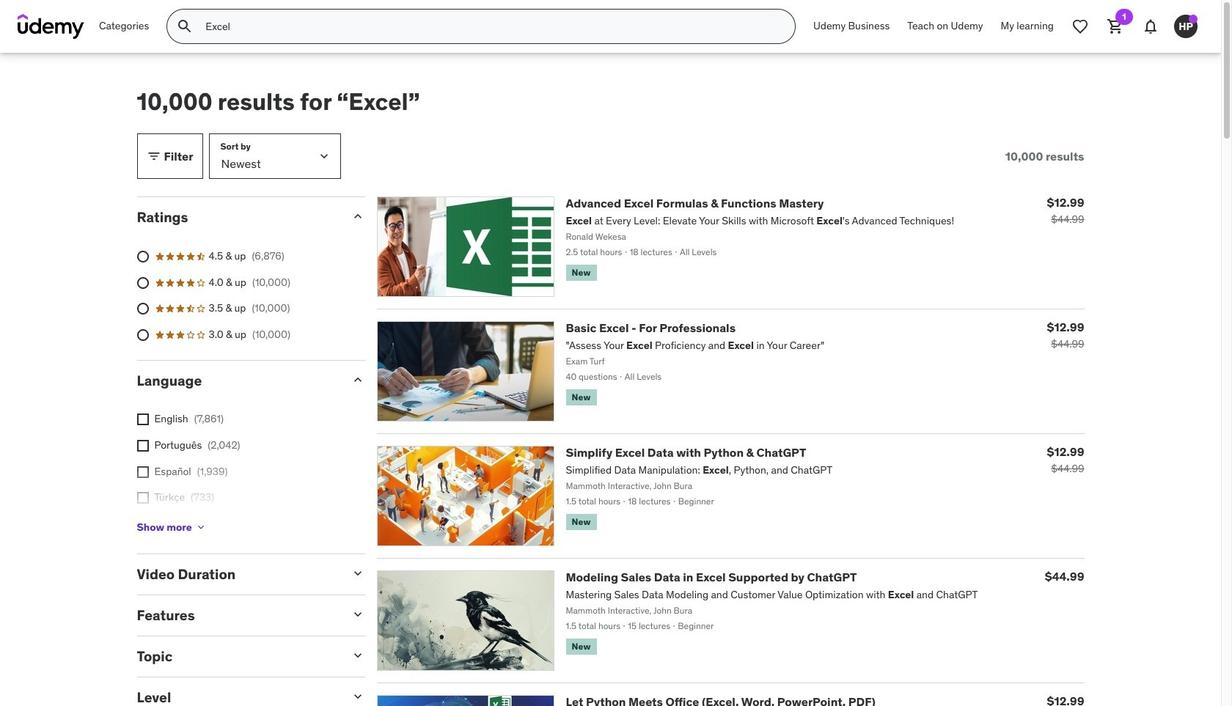 Task type: vqa. For each thing, say whether or not it's contained in the screenshot.
Create
no



Task type: describe. For each thing, give the bounding box(es) containing it.
0 horizontal spatial xsmall image
[[137, 440, 149, 452]]

you have alerts image
[[1189, 15, 1198, 23]]

1 xsmall image from the top
[[137, 414, 149, 426]]

2 small image from the top
[[350, 648, 365, 663]]

udemy image
[[18, 14, 84, 39]]

notifications image
[[1142, 18, 1160, 35]]

2 xsmall image from the top
[[137, 466, 149, 478]]

shopping cart with 1 item image
[[1107, 18, 1125, 35]]

wishlist image
[[1072, 18, 1089, 35]]



Task type: locate. For each thing, give the bounding box(es) containing it.
1 vertical spatial xsmall image
[[137, 466, 149, 478]]

small image
[[146, 149, 161, 164], [350, 209, 365, 224], [350, 372, 365, 387], [350, 608, 365, 622]]

0 vertical spatial small image
[[350, 567, 365, 581]]

3 xsmall image from the top
[[137, 492, 149, 504]]

submit search image
[[176, 18, 194, 35]]

1 small image from the top
[[350, 567, 365, 581]]

0 vertical spatial xsmall image
[[137, 414, 149, 426]]

xsmall image
[[137, 414, 149, 426], [137, 466, 149, 478], [137, 492, 149, 504]]

1 horizontal spatial xsmall image
[[195, 522, 207, 534]]

3 small image from the top
[[350, 689, 365, 704]]

1 vertical spatial small image
[[350, 648, 365, 663]]

status
[[1006, 149, 1085, 164]]

1 vertical spatial xsmall image
[[195, 522, 207, 534]]

2 vertical spatial xsmall image
[[137, 492, 149, 504]]

small image
[[350, 567, 365, 581], [350, 648, 365, 663], [350, 689, 365, 704]]

Search for anything text field
[[203, 14, 778, 39]]

0 vertical spatial xsmall image
[[137, 440, 149, 452]]

2 vertical spatial small image
[[350, 689, 365, 704]]

xsmall image
[[137, 440, 149, 452], [195, 522, 207, 534]]



